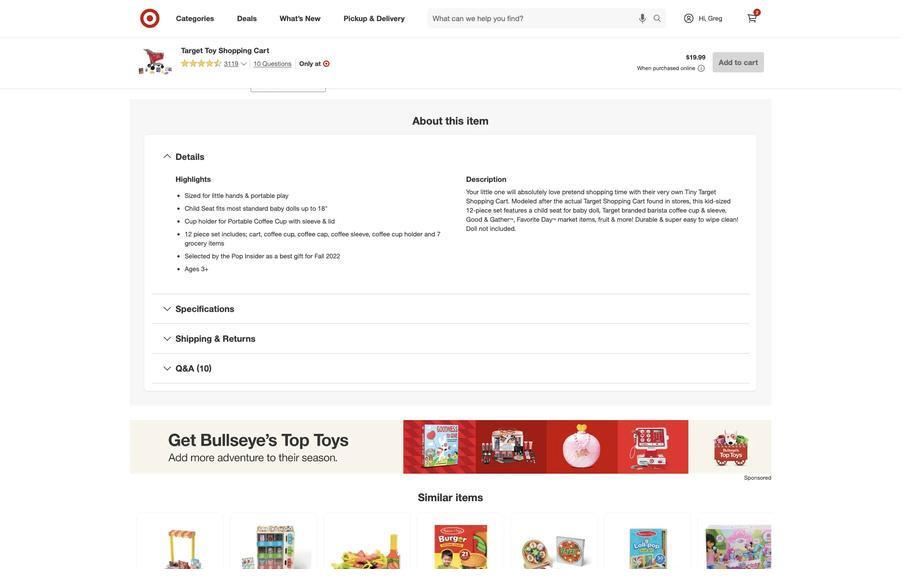 Task type: describe. For each thing, give the bounding box(es) containing it.
similar items region
[[130, 420, 784, 569]]

included.
[[490, 225, 516, 233]]

18"
[[318, 205, 328, 212]]

10 questions link
[[249, 59, 292, 69]]

sized
[[185, 192, 201, 200]]

for right gift
[[305, 252, 313, 260]]

for down fits
[[219, 218, 226, 225]]

0 horizontal spatial cart
[[254, 46, 269, 55]]

details
[[176, 151, 204, 162]]

good
[[466, 216, 482, 223]]

not
[[479, 225, 488, 233]]

add to cart button
[[713, 52, 764, 72]]

highlights
[[176, 175, 211, 184]]

& right 'pickup'
[[370, 14, 375, 23]]

child
[[534, 207, 548, 214]]

favorite
[[517, 216, 540, 223]]

0 horizontal spatial holder
[[199, 218, 217, 225]]

shipping & returns
[[176, 333, 256, 344]]

q&a (10)
[[176, 363, 212, 374]]

target toy shopping cart, 6 of 18 image
[[292, 0, 440, 65]]

questions
[[263, 60, 292, 67]]

cup,
[[284, 230, 296, 238]]

items,
[[580, 216, 597, 223]]

sponsored
[[745, 474, 772, 481]]

fall
[[315, 252, 324, 260]]

selected by the pop insider as a best gift for fall 2022
[[185, 252, 340, 260]]

market
[[558, 216, 578, 223]]

holder inside '12 piece set includes; cart, coffee cup, coffee cap, coffee sleeve, coffee cup holder and 7 grocery items'
[[405, 230, 423, 238]]

sleeve, inside '12 piece set includes; cart, coffee cup, coffee cap, coffee sleeve, coffee cup holder and 7 grocery items'
[[351, 230, 371, 238]]

delivery
[[377, 14, 405, 23]]

melissa & doug wooden double-sided pizza topping toss games bean bag target game, bingo, tic-tac-toe, matching, number image
[[517, 519, 592, 569]]

10
[[254, 60, 261, 67]]

found
[[647, 197, 663, 205]]

own
[[671, 188, 683, 196]]

seat
[[201, 205, 215, 212]]

categories link
[[168, 8, 226, 28]]

your
[[466, 188, 479, 196]]

what's new link
[[272, 8, 332, 28]]

1 vertical spatial a
[[275, 252, 278, 260]]

12-
[[466, 207, 476, 214]]

& down kid-
[[701, 207, 705, 214]]

target up fruit
[[603, 207, 620, 214]]

to inside description your little one will absolutely love pretend shopping time with their very own tiny target shopping cart. modeled after the actual target shopping cart found in stores, this kid-sized 12-piece set features a child seat for baby doll, target branded barista coffee cup & sleeve, good & gather™, favorite day™ market items, fruit & more! durable & super easy to wipe clean! doll not included.
[[699, 216, 704, 223]]

sleeve
[[302, 218, 321, 225]]

branded
[[622, 207, 646, 214]]

target toy shopping cart, 5 of 18 image
[[137, 0, 285, 65]]

description your little one will absolutely love pretend shopping time with their very own tiny target shopping cart. modeled after the actual target shopping cart found in stores, this kid-sized 12-piece set features a child seat for baby doll, target branded barista coffee cup & sleeve, good & gather™, favorite day™ market items, fruit & more! durable & super easy to wipe clean! doll not included.
[[466, 175, 739, 233]]

cart.
[[496, 197, 510, 205]]

one
[[494, 188, 505, 196]]

image of target toy shopping cart image
[[137, 44, 174, 81]]

set inside description your little one will absolutely love pretend shopping time with their very own tiny target shopping cart. modeled after the actual target shopping cart found in stores, this kid-sized 12-piece set features a child seat for baby doll, target branded barista coffee cup & sleeve, good & gather™, favorite day™ market items, fruit & more! durable & super easy to wipe clean! doll not included.
[[494, 207, 502, 214]]

& right hands
[[245, 192, 249, 200]]

little for sized
[[212, 192, 224, 200]]

shopping
[[586, 188, 613, 196]]

day™
[[542, 216, 556, 223]]

cart
[[744, 58, 758, 67]]

& inside dropdown button
[[214, 333, 220, 344]]

when
[[637, 65, 652, 72]]

q&a
[[176, 363, 194, 374]]

2 link
[[742, 8, 762, 28]]

specifications
[[176, 304, 234, 314]]

gather™,
[[490, 216, 515, 223]]

cart inside description your little one will absolutely love pretend shopping time with their very own tiny target shopping cart. modeled after the actual target shopping cart found in stores, this kid-sized 12-piece set features a child seat for baby doll, target branded barista coffee cup & sleeve, good & gather™, favorite day™ market items, fruit & more! durable & super easy to wipe clean! doll not included.
[[633, 197, 645, 205]]

when purchased online
[[637, 65, 696, 72]]

standard
[[243, 205, 268, 212]]

0 horizontal spatial shopping
[[219, 46, 252, 55]]

similar items
[[418, 491, 483, 504]]

pickup
[[344, 14, 368, 23]]

melissa & doug burger matching, catching, and stacking games image
[[423, 519, 498, 569]]

2 cup from the left
[[275, 218, 287, 225]]

0 vertical spatial this
[[446, 114, 464, 127]]

bullseye's top toys
[[480, 18, 535, 26]]

hi,
[[699, 14, 707, 22]]

this inside description your little one will absolutely love pretend shopping time with their very own tiny target shopping cart. modeled after the actual target shopping cart found in stores, this kid-sized 12-piece set features a child seat for baby doll, target branded barista coffee cup & sleeve, good & gather™, favorite day™ market items, fruit & more! durable & super easy to wipe clean! doll not included.
[[693, 197, 703, 205]]

1 cup from the left
[[185, 218, 197, 225]]

about this item
[[413, 114, 489, 127]]

item
[[467, 114, 489, 127]]

deals link
[[229, 8, 268, 28]]

minnie mouse sweets & treats ice cream cart image
[[704, 519, 779, 569]]

includes;
[[222, 230, 248, 238]]

sleeve, inside description your little one will absolutely love pretend shopping time with their very own tiny target shopping cart. modeled after the actual target shopping cart found in stores, this kid-sized 12-piece set features a child seat for baby doll, target branded barista coffee cup & sleeve, good & gather™, favorite day™ market items, fruit & more! durable & super easy to wipe clean! doll not included.
[[707, 207, 727, 214]]

what's
[[280, 14, 303, 23]]

specifications button
[[152, 295, 750, 324]]

features
[[504, 207, 527, 214]]

cap,
[[317, 230, 329, 238]]

0 horizontal spatial baby
[[270, 205, 284, 212]]

a inside description your little one will absolutely love pretend shopping time with their very own tiny target shopping cart. modeled after the actual target shopping cart found in stores, this kid-sized 12-piece set features a child seat for baby doll, target branded barista coffee cup & sleeve, good & gather™, favorite day™ market items, fruit & more! durable & super easy to wipe clean! doll not included.
[[529, 207, 532, 214]]

gift
[[294, 252, 303, 260]]

12 piece set includes; cart, coffee cup, coffee cap, coffee sleeve, coffee cup holder and 7 grocery items
[[185, 230, 441, 247]]

time
[[615, 188, 627, 196]]

2
[[756, 10, 759, 15]]

advertisement region inside "similar items" region
[[130, 420, 772, 474]]

after
[[539, 197, 552, 205]]

online
[[681, 65, 696, 72]]

returns
[[223, 333, 256, 344]]

10 questions
[[254, 60, 292, 67]]

little for description
[[481, 188, 493, 196]]

with inside description your little one will absolutely love pretend shopping time with their very own tiny target shopping cart. modeled after the actual target shopping cart found in stores, this kid-sized 12-piece set features a child seat for baby doll, target branded barista coffee cup & sleeve, good & gather™, favorite day™ market items, fruit & more! durable & super easy to wipe clean! doll not included.
[[629, 188, 641, 196]]

doll
[[466, 225, 477, 233]]

2022
[[326, 252, 340, 260]]

lid
[[328, 218, 335, 225]]

about
[[413, 114, 443, 127]]

sized
[[716, 197, 731, 205]]

to inside add to cart button
[[735, 58, 742, 67]]

ages
[[185, 265, 199, 273]]

piece inside '12 piece set includes; cart, coffee cup, coffee cap, coffee sleeve, coffee cup holder and 7 grocery items'
[[194, 230, 209, 238]]

doll,
[[589, 207, 601, 214]]

items inside region
[[456, 491, 483, 504]]

0 horizontal spatial to
[[310, 205, 316, 212]]

search button
[[649, 8, 671, 30]]

melissa & doug nachos wooden play food set image
[[330, 519, 405, 569]]



Task type: vqa. For each thing, say whether or not it's contained in the screenshot.
"chat with a beauty consultant"
no



Task type: locate. For each thing, give the bounding box(es) containing it.
12
[[185, 230, 192, 238]]

baby down actual
[[573, 207, 587, 214]]

little inside description your little one will absolutely love pretend shopping time with their very own tiny target shopping cart. modeled after the actual target shopping cart found in stores, this kid-sized 12-piece set features a child seat for baby doll, target branded barista coffee cup & sleeve, good & gather™, favorite day™ market items, fruit & more! durable & super easy to wipe clean! doll not included.
[[481, 188, 493, 196]]

super
[[665, 216, 682, 223]]

target toy shopping cart
[[181, 46, 269, 55]]

stores,
[[672, 197, 691, 205]]

1 vertical spatial to
[[310, 205, 316, 212]]

& left returns
[[214, 333, 220, 344]]

holder
[[199, 218, 217, 225], [405, 230, 423, 238]]

the right by
[[221, 252, 230, 260]]

$19.99
[[687, 53, 706, 61]]

0 vertical spatial advertisement region
[[462, 40, 764, 75]]

clean!
[[722, 216, 739, 223]]

pickup & delivery link
[[336, 8, 416, 28]]

selected
[[185, 252, 210, 260]]

0 horizontal spatial the
[[221, 252, 230, 260]]

0 horizontal spatial sleeve,
[[351, 230, 371, 238]]

What can we help you find? suggestions appear below search field
[[427, 8, 656, 28]]

0 horizontal spatial cup
[[185, 218, 197, 225]]

only at
[[299, 60, 321, 68]]

for inside description your little one will absolutely love pretend shopping time with their very own tiny target shopping cart. modeled after the actual target shopping cart found in stores, this kid-sized 12-piece set features a child seat for baby doll, target branded barista coffee cup & sleeve, good & gather™, favorite day™ market items, fruit & more! durable & super easy to wipe clean! doll not included.
[[564, 207, 571, 214]]

1 vertical spatial set
[[211, 230, 220, 238]]

0 vertical spatial the
[[554, 197, 563, 205]]

sized for little hands & portable play
[[185, 192, 289, 200]]

1 vertical spatial the
[[221, 252, 230, 260]]

details button
[[152, 142, 750, 171]]

cup down child
[[185, 218, 197, 225]]

1 horizontal spatial with
[[629, 188, 641, 196]]

& left lid
[[322, 218, 327, 225]]

1 horizontal spatial cup
[[275, 218, 287, 225]]

cup inside '12 piece set includes; cart, coffee cup, coffee cap, coffee sleeve, coffee cup holder and 7 grocery items'
[[392, 230, 403, 238]]

1 horizontal spatial cart
[[633, 197, 645, 205]]

0 horizontal spatial set
[[211, 230, 220, 238]]

kid-
[[705, 197, 716, 205]]

items
[[209, 240, 224, 247], [456, 491, 483, 504]]

new
[[305, 14, 321, 23]]

toy
[[205, 46, 217, 55]]

to
[[735, 58, 742, 67], [310, 205, 316, 212], [699, 216, 704, 223]]

0 vertical spatial cart
[[254, 46, 269, 55]]

2 horizontal spatial shopping
[[603, 197, 631, 205]]

this down tiny
[[693, 197, 703, 205]]

1 vertical spatial sleeve,
[[351, 230, 371, 238]]

0 horizontal spatial items
[[209, 240, 224, 247]]

1 horizontal spatial to
[[699, 216, 704, 223]]

(10)
[[197, 363, 212, 374]]

cup holder for portable coffee cup with sleeve & lid
[[185, 218, 335, 225]]

their
[[643, 188, 656, 196]]

1 horizontal spatial set
[[494, 207, 502, 214]]

items inside '12 piece set includes; cart, coffee cup, coffee cap, coffee sleeve, coffee cup holder and 7 grocery items'
[[209, 240, 224, 247]]

0 vertical spatial sleeve,
[[707, 207, 727, 214]]

cup up cup,
[[275, 218, 287, 225]]

durable
[[636, 216, 658, 223]]

bullseye's
[[480, 18, 508, 26]]

1 horizontal spatial cup
[[689, 207, 700, 214]]

to right add
[[735, 58, 742, 67]]

& right fruit
[[611, 216, 616, 223]]

1 vertical spatial this
[[693, 197, 703, 205]]

items right "similar"
[[456, 491, 483, 504]]

image gallery element
[[137, 0, 440, 92]]

0 horizontal spatial piece
[[194, 230, 209, 238]]

more!
[[617, 216, 634, 223]]

shopping down 'time'
[[603, 197, 631, 205]]

to right easy
[[699, 216, 704, 223]]

only
[[299, 60, 313, 68]]

2 vertical spatial to
[[699, 216, 704, 223]]

1 horizontal spatial holder
[[405, 230, 423, 238]]

set up gather™,
[[494, 207, 502, 214]]

melissa & doug sort, stock, select wooden vending machine play set image
[[236, 519, 311, 569]]

1 vertical spatial cart
[[633, 197, 645, 205]]

for up market
[[564, 207, 571, 214]]

dolls
[[286, 205, 300, 212]]

2 horizontal spatial to
[[735, 58, 742, 67]]

top
[[510, 18, 520, 26]]

little down description
[[481, 188, 493, 196]]

piece up good
[[476, 207, 492, 214]]

search
[[649, 14, 671, 24]]

baby down play
[[270, 205, 284, 212]]

with
[[629, 188, 641, 196], [289, 218, 301, 225]]

target up doll,
[[584, 197, 601, 205]]

set inside '12 piece set includes; cart, coffee cup, coffee cap, coffee sleeve, coffee cup holder and 7 grocery items'
[[211, 230, 220, 238]]

& down barista
[[660, 216, 664, 223]]

& up not on the right top
[[484, 216, 488, 223]]

deals
[[237, 14, 257, 23]]

a right as
[[275, 252, 278, 260]]

1 vertical spatial cup
[[392, 230, 403, 238]]

1 horizontal spatial baby
[[573, 207, 587, 214]]

ages 3+
[[185, 265, 209, 273]]

melissa & doug disney snacks & popcorn wooden pretend play food counter – 33pc image
[[143, 519, 218, 569]]

0 horizontal spatial little
[[212, 192, 224, 200]]

target left toy
[[181, 46, 203, 55]]

0 vertical spatial items
[[209, 240, 224, 247]]

0 vertical spatial cup
[[689, 207, 700, 214]]

1 horizontal spatial the
[[554, 197, 563, 205]]

the
[[554, 197, 563, 205], [221, 252, 230, 260]]

set
[[494, 207, 502, 214], [211, 230, 220, 238]]

0 vertical spatial with
[[629, 188, 641, 196]]

and
[[425, 230, 435, 238]]

what's new
[[280, 14, 321, 23]]

1 horizontal spatial shopping
[[466, 197, 494, 205]]

0 horizontal spatial a
[[275, 252, 278, 260]]

target up kid-
[[699, 188, 716, 196]]

0 vertical spatial set
[[494, 207, 502, 214]]

cart up branded
[[633, 197, 645, 205]]

items up by
[[209, 240, 224, 247]]

0 vertical spatial holder
[[199, 218, 217, 225]]

0 vertical spatial a
[[529, 207, 532, 214]]

portable
[[228, 218, 252, 225]]

0 vertical spatial to
[[735, 58, 742, 67]]

sleeve, up wipe
[[707, 207, 727, 214]]

cup inside description your little one will absolutely love pretend shopping time with their very own tiny target shopping cart. modeled after the actual target shopping cart found in stores, this kid-sized 12-piece set features a child seat for baby doll, target branded barista coffee cup & sleeve, good & gather™, favorite day™ market items, fruit & more! durable & super easy to wipe clean! doll not included.
[[689, 207, 700, 214]]

sleeve, right cap,
[[351, 230, 371, 238]]

holder down seat
[[199, 218, 217, 225]]

up
[[301, 205, 309, 212]]

as
[[266, 252, 273, 260]]

advertisement region
[[462, 40, 764, 75], [130, 420, 772, 474]]

0 horizontal spatial cup
[[392, 230, 403, 238]]

a
[[529, 207, 532, 214], [275, 252, 278, 260]]

1 vertical spatial items
[[456, 491, 483, 504]]

the up seat
[[554, 197, 563, 205]]

coffee
[[669, 207, 687, 214], [264, 230, 282, 238], [298, 230, 316, 238], [331, 230, 349, 238], [372, 230, 390, 238]]

set left includes;
[[211, 230, 220, 238]]

little up fits
[[212, 192, 224, 200]]

coffee inside description your little one will absolutely love pretend shopping time with their very own tiny target shopping cart. modeled after the actual target shopping cart found in stores, this kid-sized 12-piece set features a child seat for baby doll, target branded barista coffee cup & sleeve, good & gather™, favorite day™ market items, fruit & more! durable & super easy to wipe clean! doll not included.
[[669, 207, 687, 214]]

in
[[665, 197, 670, 205]]

1 horizontal spatial little
[[481, 188, 493, 196]]

with down "dolls"
[[289, 218, 301, 225]]

add
[[719, 58, 733, 67]]

child
[[185, 205, 200, 212]]

the inside description your little one will absolutely love pretend shopping time with their very own tiny target shopping cart. modeled after the actual target shopping cart found in stores, this kid-sized 12-piece set features a child seat for baby doll, target branded barista coffee cup & sleeve, good & gather™, favorite day™ market items, fruit & more! durable & super easy to wipe clean! doll not included.
[[554, 197, 563, 205]]

toys
[[522, 18, 535, 26]]

piece up grocery
[[194, 230, 209, 238]]

0 vertical spatial piece
[[476, 207, 492, 214]]

holder left and
[[405, 230, 423, 238]]

a up favorite
[[529, 207, 532, 214]]

for up seat
[[202, 192, 210, 200]]

melissa & doug wooden lollipop play set image
[[610, 519, 685, 569]]

portable
[[251, 192, 275, 200]]

love
[[549, 188, 561, 196]]

tiny
[[685, 188, 697, 196]]

grocery
[[185, 240, 207, 247]]

greg
[[708, 14, 723, 22]]

baby inside description your little one will absolutely love pretend shopping time with their very own tiny target shopping cart. modeled after the actual target shopping cart found in stores, this kid-sized 12-piece set features a child seat for baby doll, target branded barista coffee cup & sleeve, good & gather™, favorite day™ market items, fruit & more! durable & super easy to wipe clean! doll not included.
[[573, 207, 587, 214]]

to right the up
[[310, 205, 316, 212]]

cart up 10
[[254, 46, 269, 55]]

shopping
[[219, 46, 252, 55], [466, 197, 494, 205], [603, 197, 631, 205]]

1 horizontal spatial this
[[693, 197, 703, 205]]

1 horizontal spatial piece
[[476, 207, 492, 214]]

q&a (10) button
[[152, 354, 750, 383]]

wipe
[[706, 216, 720, 223]]

3+
[[201, 265, 209, 273]]

barista
[[648, 207, 667, 214]]

easy
[[684, 216, 697, 223]]

fits
[[216, 205, 225, 212]]

1 horizontal spatial a
[[529, 207, 532, 214]]

1 vertical spatial advertisement region
[[130, 420, 772, 474]]

3119 link
[[181, 59, 248, 70]]

1 horizontal spatial sleeve,
[[707, 207, 727, 214]]

pop
[[232, 252, 243, 260]]

bullseye's top toys button
[[462, 12, 535, 32]]

shopping up 3119
[[219, 46, 252, 55]]

1 vertical spatial piece
[[194, 230, 209, 238]]

piece inside description your little one will absolutely love pretend shopping time with their very own tiny target shopping cart. modeled after the actual target shopping cart found in stores, this kid-sized 12-piece set features a child seat for baby doll, target branded barista coffee cup & sleeve, good & gather™, favorite day™ market items, fruit & more! durable & super easy to wipe clean! doll not included.
[[476, 207, 492, 214]]

shopping down your
[[466, 197, 494, 205]]

0 horizontal spatial with
[[289, 218, 301, 225]]

seat
[[550, 207, 562, 214]]

child seat fits most standard baby dolls up to 18"
[[185, 205, 328, 212]]

1 vertical spatial holder
[[405, 230, 423, 238]]

7
[[437, 230, 441, 238]]

absolutely
[[518, 188, 547, 196]]

play
[[277, 192, 289, 200]]

1 vertical spatial with
[[289, 218, 301, 225]]

cup up easy
[[689, 207, 700, 214]]

cup left and
[[392, 230, 403, 238]]

3119
[[224, 60, 238, 68]]

with right 'time'
[[629, 188, 641, 196]]

this left item
[[446, 114, 464, 127]]

very
[[657, 188, 670, 196]]

purchased
[[653, 65, 679, 72]]

0 horizontal spatial this
[[446, 114, 464, 127]]

1 horizontal spatial items
[[456, 491, 483, 504]]



